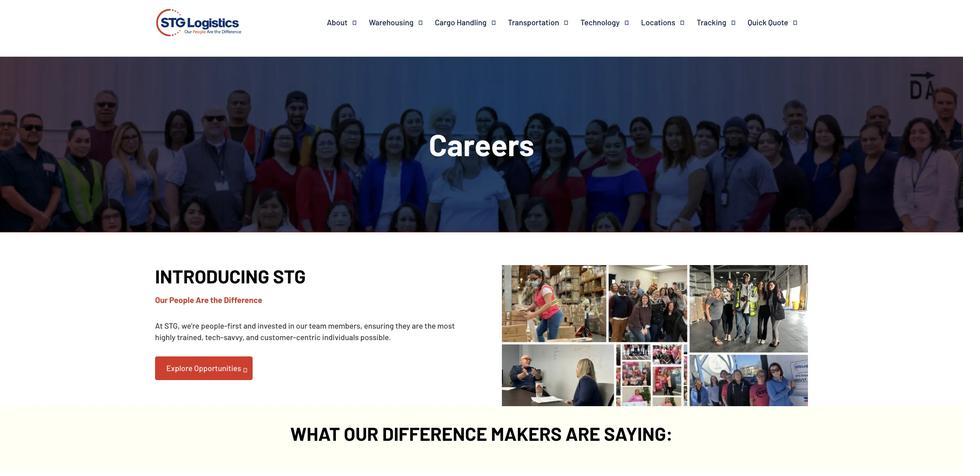 Task type: locate. For each thing, give the bounding box(es) containing it.
cargo
[[435, 18, 455, 27]]

quick quote link
[[748, 18, 810, 27]]

and right first
[[244, 321, 256, 331]]

cargo handling link
[[435, 18, 508, 27]]

quote
[[769, 18, 789, 27]]

explore opportunities
[[166, 364, 241, 373]]

0 vertical spatial are
[[412, 321, 423, 331]]

1 horizontal spatial the
[[425, 321, 436, 331]]

0 vertical spatial difference
[[224, 295, 262, 305]]

cargo handling
[[435, 18, 487, 27]]

saying:
[[604, 423, 673, 445]]

introducing
[[155, 265, 270, 287]]

0 horizontal spatial are
[[412, 321, 423, 331]]

and right savvy,
[[246, 333, 259, 342]]

warehousing link
[[369, 18, 435, 27]]

technology link
[[581, 18, 642, 27]]

locations link
[[642, 18, 697, 27]]

difference
[[224, 295, 262, 305], [383, 423, 488, 445]]

invested
[[258, 321, 287, 331]]

1 vertical spatial the
[[425, 321, 436, 331]]

trained,
[[177, 333, 204, 342]]

quick
[[748, 18, 767, 27]]

1 vertical spatial our
[[344, 423, 379, 445]]

0 vertical spatial the
[[210, 295, 222, 305]]

they
[[396, 321, 411, 331]]

the inside at stg, we're people-first and invested in our team members, ensuring they are the most highly trained, tech-savvy, and customer-centric individuals possible.
[[425, 321, 436, 331]]

the left most
[[425, 321, 436, 331]]

our
[[296, 321, 308, 331], [344, 423, 379, 445]]

about
[[327, 18, 348, 27]]

are
[[412, 321, 423, 331], [566, 423, 601, 445]]

at
[[155, 321, 163, 331]]

the right are
[[210, 295, 222, 305]]

and
[[244, 321, 256, 331], [246, 333, 259, 342]]

savvy,
[[224, 333, 245, 342]]

explore opportunities link
[[155, 357, 253, 381]]

0 horizontal spatial our
[[296, 321, 308, 331]]

stg,
[[164, 321, 180, 331]]

the
[[210, 295, 222, 305], [425, 321, 436, 331]]

our people are the difference
[[155, 295, 262, 305]]

individuals
[[322, 333, 359, 342]]

1 horizontal spatial our
[[344, 423, 379, 445]]

0 vertical spatial and
[[244, 321, 256, 331]]

are inside at stg, we're people-first and invested in our team members, ensuring they are the most highly trained, tech-savvy, and customer-centric individuals possible.
[[412, 321, 423, 331]]

0 vertical spatial our
[[296, 321, 308, 331]]

ensuring
[[364, 321, 394, 331]]

at stg, we're people-first and invested in our team members, ensuring they are the most highly trained, tech-savvy, and customer-centric individuals possible.
[[155, 321, 455, 342]]

handling
[[457, 18, 487, 27]]

quick quote
[[748, 18, 789, 27]]

transportation link
[[508, 18, 581, 27]]

people
[[169, 295, 194, 305]]

0 horizontal spatial the
[[210, 295, 222, 305]]

most
[[438, 321, 455, 331]]

tech-
[[205, 333, 224, 342]]

about link
[[327, 18, 369, 27]]

1 vertical spatial are
[[566, 423, 601, 445]]

0 horizontal spatial difference
[[224, 295, 262, 305]]

1 horizontal spatial difference
[[383, 423, 488, 445]]



Task type: describe. For each thing, give the bounding box(es) containing it.
explore
[[166, 364, 193, 373]]

people-
[[201, 321, 228, 331]]

our inside at stg, we're people-first and invested in our team members, ensuring they are the most highly trained, tech-savvy, and customer-centric individuals possible.
[[296, 321, 308, 331]]

stg usa image
[[154, 0, 244, 48]]

1 vertical spatial difference
[[383, 423, 488, 445]]

tracking link
[[697, 18, 748, 27]]

makers
[[491, 423, 562, 445]]

what
[[291, 423, 340, 445]]

we're
[[182, 321, 200, 331]]

1 horizontal spatial are
[[566, 423, 601, 445]]

tracking
[[697, 18, 727, 27]]

warehousing
[[369, 18, 414, 27]]

members,
[[328, 321, 363, 331]]

technology
[[581, 18, 620, 27]]

what our difference makers are saying:
[[291, 423, 673, 445]]

collage of stg difference makers, our people image
[[502, 265, 809, 407]]

1 vertical spatial and
[[246, 333, 259, 342]]

stg
[[273, 265, 306, 287]]

customer-
[[260, 333, 296, 342]]

opportunities
[[194, 364, 241, 373]]

possible.
[[361, 333, 391, 342]]

in
[[288, 321, 295, 331]]

first
[[228, 321, 242, 331]]

our
[[155, 295, 168, 305]]

centric
[[296, 333, 321, 342]]

highly
[[155, 333, 176, 342]]

transportation
[[508, 18, 560, 27]]

careers
[[429, 126, 535, 163]]

introducing stg
[[155, 265, 306, 287]]

locations
[[642, 18, 676, 27]]

are
[[196, 295, 209, 305]]

team
[[309, 321, 327, 331]]



Task type: vqa. For each thing, say whether or not it's contained in the screenshot.
point
no



